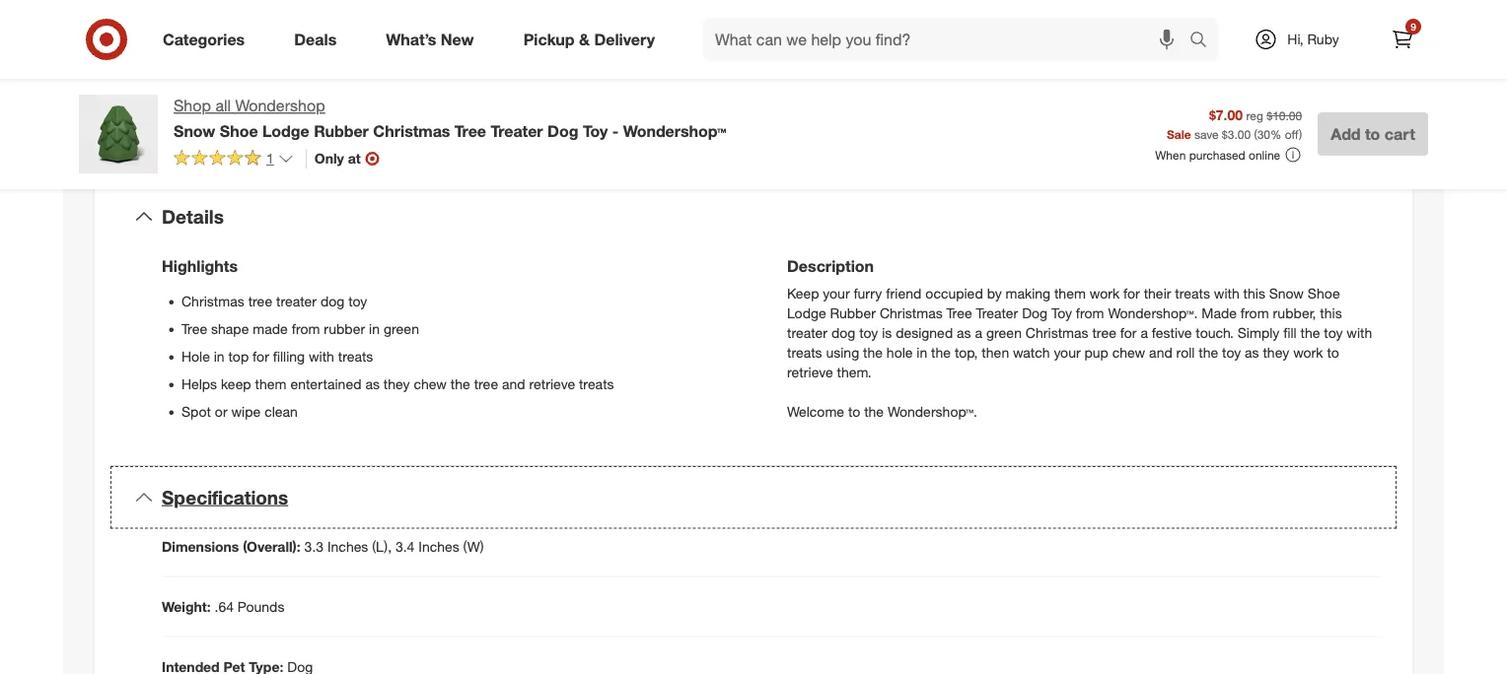 Task type: describe. For each thing, give the bounding box(es) containing it.
delivery
[[594, 30, 655, 49]]

0 vertical spatial for
[[1124, 285, 1140, 302]]

2 vertical spatial tree
[[474, 376, 498, 393]]

highlights
[[162, 256, 238, 276]]

1 a from the left
[[975, 324, 982, 342]]

wondershop™. inside keep your furry friend occupied by making them work for their treats with this snow shoe lodge rubber christmas tree treater dog toy from wondershop™. made from rubber, this treater dog toy is designed as a green christmas tree for a festive touch. simply fill the toy with treats using the hole in the top, then watch your pup chew and roll the toy as they work to retrieve them.
[[1108, 305, 1198, 322]]

1 vertical spatial chew
[[414, 376, 447, 393]]

1 horizontal spatial with
[[1214, 285, 1240, 302]]

.64
[[215, 598, 234, 616]]

pickup & delivery
[[523, 30, 655, 49]]

them inside keep your furry friend occupied by making them work for their treats with this snow shoe lodge rubber christmas tree treater dog toy from wondershop™. made from rubber, this treater dog toy is designed as a green christmas tree for a festive touch. simply fill the toy with treats using the hole in the top, then watch your pup chew and roll the toy as they work to retrieve them.
[[1054, 285, 1086, 302]]

them.
[[837, 364, 872, 381]]

hole
[[887, 344, 913, 361]]

what's
[[386, 30, 436, 49]]

deals
[[294, 30, 337, 49]]

snow shoe lodge rubber christmas tree treater dog toy - wondershop&#8482;, 5 of 6 image
[[79, 0, 397, 78]]

snow inside shop all wondershop snow shoe lodge rubber christmas tree treater dog toy - wondershop™
[[174, 121, 215, 140]]

or
[[215, 403, 227, 420]]

welcome
[[787, 403, 844, 420]]

spot or wipe clean
[[181, 403, 298, 420]]

0 horizontal spatial from
[[292, 320, 320, 338]]

0 vertical spatial tree
[[248, 293, 272, 310]]

weight:
[[162, 598, 211, 616]]

0 vertical spatial dog
[[320, 293, 344, 310]]

roll
[[1176, 344, 1195, 361]]

$7.00
[[1209, 106, 1243, 123]]

shop
[[174, 96, 211, 115]]

reg
[[1246, 108, 1263, 123]]

(overall):
[[243, 538, 301, 556]]

shoe inside shop all wondershop snow shoe lodge rubber christmas tree treater dog toy - wondershop™
[[220, 121, 258, 140]]

christmas tree treater dog toy
[[181, 293, 367, 310]]

toy up rubber
[[348, 293, 367, 310]]

save
[[1194, 127, 1219, 141]]

search button
[[1181, 18, 1228, 65]]

0 horizontal spatial tree
[[181, 320, 207, 338]]

pup
[[1084, 344, 1109, 361]]

advertisement region
[[777, 0, 1428, 41]]

and inside keep your furry friend occupied by making them work for their treats with this snow shoe lodge rubber christmas tree treater dog toy from wondershop™. made from rubber, this treater dog toy is designed as a green christmas tree for a festive touch. simply fill the toy with treats using the hole in the top, then watch your pup chew and roll the toy as they work to retrieve them.
[[1149, 344, 1172, 361]]

chew inside keep your furry friend occupied by making them work for their treats with this snow shoe lodge rubber christmas tree treater dog toy from wondershop™. made from rubber, this treater dog toy is designed as a green christmas tree for a festive touch. simply fill the toy with treats using the hole in the top, then watch your pup chew and roll the toy as they work to retrieve them.
[[1112, 344, 1145, 361]]

about
[[672, 126, 736, 153]]

details
[[162, 205, 224, 228]]

made
[[253, 320, 288, 338]]

2 horizontal spatial as
[[1245, 344, 1259, 361]]

when
[[1155, 148, 1186, 162]]

hole
[[181, 348, 210, 365]]

off
[[1285, 127, 1299, 141]]

pickup
[[523, 30, 575, 49]]

to for welcome to the wondershop™.
[[848, 403, 860, 420]]

using
[[826, 344, 859, 361]]

watch
[[1013, 344, 1050, 361]]

ruby
[[1307, 31, 1339, 48]]

0 horizontal spatial them
[[255, 376, 287, 393]]

item
[[788, 126, 836, 153]]

toy inside shop all wondershop snow shoe lodge rubber christmas tree treater dog toy - wondershop™
[[583, 121, 608, 140]]

filling
[[273, 348, 305, 365]]

specifications button
[[110, 466, 1397, 529]]

0 horizontal spatial retrieve
[[529, 376, 575, 393]]

shop all wondershop snow shoe lodge rubber christmas tree treater dog toy - wondershop™
[[174, 96, 726, 140]]

tree inside keep your furry friend occupied by making them work for their treats with this snow shoe lodge rubber christmas tree treater dog toy from wondershop™. made from rubber, this treater dog toy is designed as a green christmas tree for a festive touch. simply fill the toy with treats using the hole in the top, then watch your pup chew and roll the toy as they work to retrieve them.
[[1092, 324, 1116, 342]]

touch.
[[1196, 324, 1234, 342]]

(l),
[[372, 538, 392, 556]]

$10.00
[[1267, 108, 1302, 123]]

green inside keep your furry friend occupied by making them work for their treats with this snow shoe lodge rubber christmas tree treater dog toy from wondershop™. made from rubber, this treater dog toy is designed as a green christmas tree for a festive touch. simply fill the toy with treats using the hole in the top, then watch your pup chew and roll the toy as they work to retrieve them.
[[986, 324, 1022, 342]]

fill
[[1283, 324, 1297, 342]]

0 horizontal spatial as
[[365, 376, 380, 393]]

only at
[[314, 150, 361, 167]]

in inside keep your furry friend occupied by making them work for their treats with this snow shoe lodge rubber christmas tree treater dog toy from wondershop™. made from rubber, this treater dog toy is designed as a green christmas tree for a festive touch. simply fill the toy with treats using the hole in the top, then watch your pup chew and roll the toy as they work to retrieve them.
[[917, 344, 927, 361]]

specifications
[[162, 486, 288, 509]]

entertained
[[290, 376, 362, 393]]

wipe
[[231, 403, 261, 420]]

then
[[982, 344, 1009, 361]]

dimensions
[[162, 538, 239, 556]]

weight: .64 pounds
[[162, 598, 284, 616]]

wondershop
[[235, 96, 325, 115]]

categories link
[[146, 18, 269, 61]]

3.3
[[304, 538, 324, 556]]

festive
[[1152, 324, 1192, 342]]

0 vertical spatial this
[[743, 126, 782, 153]]

helps keep them entertained as they chew the tree and retrieve treats
[[181, 376, 614, 393]]

search
[[1181, 32, 1228, 51]]

made
[[1202, 305, 1237, 322]]

sponsored
[[1370, 43, 1428, 57]]

1 vertical spatial for
[[1120, 324, 1137, 342]]

30
[[1257, 127, 1270, 141]]

lodge inside keep your furry friend occupied by making them work for their treats with this snow shoe lodge rubber christmas tree treater dog toy from wondershop™. made from rubber, this treater dog toy is designed as a green christmas tree for a festive touch. simply fill the toy with treats using the hole in the top, then watch your pup chew and roll the toy as they work to retrieve them.
[[787, 305, 826, 322]]

tree shape made from rubber in green
[[181, 320, 419, 338]]

rubber inside shop all wondershop snow shoe lodge rubber christmas tree treater dog toy - wondershop™
[[314, 121, 369, 140]]

dimensions (overall): 3.3 inches (l), 3.4 inches (w)
[[162, 538, 484, 556]]

1 horizontal spatial work
[[1293, 344, 1323, 361]]

cart
[[1385, 124, 1415, 144]]

christmas down friend
[[880, 305, 943, 322]]

their
[[1144, 285, 1171, 302]]

add
[[1331, 124, 1361, 144]]

1 inches from the left
[[327, 538, 368, 556]]

1 vertical spatial your
[[1054, 344, 1081, 361]]

sale
[[1167, 127, 1191, 141]]

1
[[266, 150, 274, 167]]

1 horizontal spatial from
[[1076, 305, 1104, 322]]

snow inside keep your furry friend occupied by making them work for their treats with this snow shoe lodge rubber christmas tree treater dog toy from wondershop™. made from rubber, this treater dog toy is designed as a green christmas tree for a festive touch. simply fill the toy with treats using the hole in the top, then watch your pup chew and roll the toy as they work to retrieve them.
[[1269, 285, 1304, 302]]

-
[[612, 121, 619, 140]]

at
[[348, 150, 361, 167]]

2 a from the left
[[1141, 324, 1148, 342]]

1 vertical spatial wondershop™.
[[888, 403, 977, 420]]

image of snow shoe lodge rubber christmas tree treater dog toy - wondershop™ image
[[79, 95, 158, 174]]

treater inside shop all wondershop snow shoe lodge rubber christmas tree treater dog toy - wondershop™
[[491, 121, 543, 140]]

0 horizontal spatial they
[[383, 376, 410, 393]]

christmas inside shop all wondershop snow shoe lodge rubber christmas tree treater dog toy - wondershop™
[[373, 121, 450, 140]]

all
[[215, 96, 231, 115]]

(w)
[[463, 538, 484, 556]]

toy right fill
[[1324, 324, 1343, 342]]

is
[[882, 324, 892, 342]]

to inside keep your furry friend occupied by making them work for their treats with this snow shoe lodge rubber christmas tree treater dog toy from wondershop™. made from rubber, this treater dog toy is designed as a green christmas tree for a festive touch. simply fill the toy with treats using the hole in the top, then watch your pup chew and roll the toy as they work to retrieve them.
[[1327, 344, 1339, 361]]

shape
[[211, 320, 249, 338]]

simply
[[1238, 324, 1280, 342]]

rubber
[[324, 320, 365, 338]]

1 horizontal spatial this
[[1243, 285, 1265, 302]]

dog inside shop all wondershop snow shoe lodge rubber christmas tree treater dog toy - wondershop™
[[547, 121, 578, 140]]

dog inside keep your furry friend occupied by making them work for their treats with this snow shoe lodge rubber christmas tree treater dog toy from wondershop™. made from rubber, this treater dog toy is designed as a green christmas tree for a festive touch. simply fill the toy with treats using the hole in the top, then watch your pup chew and roll the toy as they work to retrieve them.
[[1022, 305, 1048, 322]]

0 vertical spatial treater
[[276, 293, 317, 310]]

hi,
[[1288, 31, 1304, 48]]

keep
[[221, 376, 251, 393]]

add to cart
[[1331, 124, 1415, 144]]

1 horizontal spatial in
[[369, 320, 380, 338]]

$
[[1222, 127, 1228, 141]]

(
[[1254, 127, 1257, 141]]

0 horizontal spatial your
[[823, 285, 850, 302]]

top
[[228, 348, 249, 365]]

description
[[787, 256, 874, 276]]

2 horizontal spatial with
[[1347, 324, 1372, 342]]

What can we help you find? suggestions appear below search field
[[703, 18, 1194, 61]]

0 horizontal spatial green
[[384, 320, 419, 338]]



Task type: locate. For each thing, give the bounding box(es) containing it.
0 horizontal spatial treater
[[276, 293, 317, 310]]

1 horizontal spatial to
[[1327, 344, 1339, 361]]

treater up tree shape made from rubber in green
[[276, 293, 317, 310]]

treater down keep
[[787, 324, 828, 342]]

1 horizontal spatial chew
[[1112, 344, 1145, 361]]

with up made in the right top of the page
[[1214, 285, 1240, 302]]

1 horizontal spatial treater
[[787, 324, 828, 342]]

from up "pup"
[[1076, 305, 1104, 322]]

1 vertical spatial tree
[[1092, 324, 1116, 342]]

what's new
[[386, 30, 474, 49]]

2 vertical spatial this
[[1320, 305, 1342, 322]]

dog inside keep your furry friend occupied by making them work for their treats with this snow shoe lodge rubber christmas tree treater dog toy from wondershop™. made from rubber, this treater dog toy is designed as a green christmas tree for a festive touch. simply fill the toy with treats using the hole in the top, then watch your pup chew and roll the toy as they work to retrieve them.
[[831, 324, 855, 342]]

this right rubber,
[[1320, 305, 1342, 322]]

toy
[[348, 293, 367, 310], [859, 324, 878, 342], [1324, 324, 1343, 342], [1222, 344, 1241, 361]]

shoe inside keep your furry friend occupied by making them work for their treats with this snow shoe lodge rubber christmas tree treater dog toy from wondershop™. made from rubber, this treater dog toy is designed as a green christmas tree for a festive touch. simply fill the toy with treats using the hole in the top, then watch your pup chew and roll the toy as they work to retrieve them.
[[1308, 285, 1340, 302]]

dog up using
[[831, 324, 855, 342]]

0 horizontal spatial lodge
[[262, 121, 309, 140]]

1 vertical spatial toy
[[1051, 305, 1072, 322]]

online
[[1249, 148, 1280, 162]]

1 horizontal spatial toy
[[1051, 305, 1072, 322]]

0 horizontal spatial to
[[848, 403, 860, 420]]

1 vertical spatial shoe
[[1308, 285, 1340, 302]]

about this item
[[672, 126, 836, 153]]

treats
[[1175, 285, 1210, 302], [787, 344, 822, 361], [338, 348, 373, 365], [579, 376, 614, 393]]

green up then
[[986, 324, 1022, 342]]

christmas down image gallery element
[[373, 121, 450, 140]]

wondershop™. down the hole
[[888, 403, 977, 420]]

tree inside shop all wondershop snow shoe lodge rubber christmas tree treater dog toy - wondershop™
[[455, 121, 486, 140]]

christmas up shape
[[181, 293, 244, 310]]

only
[[314, 150, 344, 167]]

1 vertical spatial they
[[383, 376, 410, 393]]

1 vertical spatial treater
[[787, 324, 828, 342]]

1 horizontal spatial a
[[1141, 324, 1148, 342]]

this left item
[[743, 126, 782, 153]]

tree down occupied
[[946, 305, 972, 322]]

lodge down keep
[[787, 305, 826, 322]]

top,
[[955, 344, 978, 361]]

treater inside keep your furry friend occupied by making them work for their treats with this snow shoe lodge rubber christmas tree treater dog toy from wondershop™. made from rubber, this treater dog toy is designed as a green christmas tree for a festive touch. simply fill the toy with treats using the hole in the top, then watch your pup chew and roll the toy as they work to retrieve them.
[[976, 305, 1018, 322]]

as right entertained
[[365, 376, 380, 393]]

your left "pup"
[[1054, 344, 1081, 361]]

inches right 3.4 at the left bottom of the page
[[418, 538, 459, 556]]

0 horizontal spatial a
[[975, 324, 982, 342]]

9 link
[[1381, 18, 1424, 61]]

clean
[[265, 403, 298, 420]]

0 horizontal spatial snow
[[174, 121, 215, 140]]

0 vertical spatial toy
[[583, 121, 608, 140]]

occupied
[[925, 285, 983, 302]]

0 horizontal spatial and
[[502, 376, 525, 393]]

0 vertical spatial shoe
[[220, 121, 258, 140]]

shoe down all
[[220, 121, 258, 140]]

1 horizontal spatial rubber
[[830, 305, 876, 322]]

1 horizontal spatial inches
[[418, 538, 459, 556]]

lodge down wondershop
[[262, 121, 309, 140]]

0 vertical spatial them
[[1054, 285, 1086, 302]]

0 horizontal spatial toy
[[583, 121, 608, 140]]

0 vertical spatial they
[[1263, 344, 1289, 361]]

1 horizontal spatial lodge
[[787, 305, 826, 322]]

shoe
[[220, 121, 258, 140], [1308, 285, 1340, 302]]

retrieve
[[787, 364, 833, 381], [529, 376, 575, 393]]

1 vertical spatial with
[[1347, 324, 1372, 342]]

1 vertical spatial snow
[[1269, 285, 1304, 302]]

in
[[369, 320, 380, 338], [917, 344, 927, 361], [214, 348, 225, 365]]

0 vertical spatial work
[[1090, 285, 1120, 302]]

1 horizontal spatial and
[[1149, 344, 1172, 361]]

$7.00 reg $10.00 sale save $ 3.00 ( 30 % off )
[[1167, 106, 1302, 141]]

your down description
[[823, 285, 850, 302]]

1 horizontal spatial your
[[1054, 344, 1081, 361]]

snow down shop on the left
[[174, 121, 215, 140]]

to inside add to cart button
[[1365, 124, 1380, 144]]

2 horizontal spatial tree
[[1092, 324, 1116, 342]]

&
[[579, 30, 590, 49]]

tree inside keep your furry friend occupied by making them work for their treats with this snow shoe lodge rubber christmas tree treater dog toy from wondershop™. made from rubber, this treater dog toy is designed as a green christmas tree for a festive touch. simply fill the toy with treats using the hole in the top, then watch your pup chew and roll the toy as they work to retrieve them.
[[946, 305, 972, 322]]

to for add to cart
[[1365, 124, 1380, 144]]

0 vertical spatial and
[[1149, 344, 1172, 361]]

rubber inside keep your furry friend occupied by making them work for their treats with this snow shoe lodge rubber christmas tree treater dog toy from wondershop™. made from rubber, this treater dog toy is designed as a green christmas tree for a festive touch. simply fill the toy with treats using the hole in the top, then watch your pup chew and roll the toy as they work to retrieve them.
[[830, 305, 876, 322]]

they
[[1263, 344, 1289, 361], [383, 376, 410, 393]]

keep your furry friend occupied by making them work for their treats with this snow shoe lodge rubber christmas tree treater dog toy from wondershop™. made from rubber, this treater dog toy is designed as a green christmas tree for a festive touch. simply fill the toy with treats using the hole in the top, then watch your pup chew and roll the toy as they work to retrieve them.
[[787, 285, 1372, 381]]

chew
[[1112, 344, 1145, 361], [414, 376, 447, 393]]

1 link
[[174, 149, 294, 171]]

rubber
[[314, 121, 369, 140], [830, 305, 876, 322]]

they down fill
[[1263, 344, 1289, 361]]

2 vertical spatial as
[[365, 376, 380, 393]]

details button
[[110, 185, 1397, 248]]

purchased
[[1189, 148, 1245, 162]]

0 horizontal spatial tree
[[248, 293, 272, 310]]

when purchased online
[[1155, 148, 1280, 162]]

0 horizontal spatial inches
[[327, 538, 368, 556]]

wondershop™. down their
[[1108, 305, 1198, 322]]

this
[[743, 126, 782, 153], [1243, 285, 1265, 302], [1320, 305, 1342, 322]]

0 vertical spatial lodge
[[262, 121, 309, 140]]

snow up rubber,
[[1269, 285, 1304, 302]]

1 vertical spatial rubber
[[830, 305, 876, 322]]

they inside keep your furry friend occupied by making them work for their treats with this snow shoe lodge rubber christmas tree treater dog toy from wondershop™. made from rubber, this treater dog toy is designed as a green christmas tree for a festive touch. simply fill the toy with treats using the hole in the top, then watch your pup chew and roll the toy as they work to retrieve them.
[[1263, 344, 1289, 361]]

1 vertical spatial lodge
[[787, 305, 826, 322]]

keep
[[787, 285, 819, 302]]

dog up rubber
[[320, 293, 344, 310]]

1 horizontal spatial treater
[[976, 305, 1018, 322]]

they right entertained
[[383, 376, 410, 393]]

green up helps keep them entertained as they chew the tree and retrieve treats
[[384, 320, 419, 338]]

hole in top for filling with treats
[[181, 348, 373, 365]]

2 horizontal spatial to
[[1365, 124, 1380, 144]]

0 vertical spatial to
[[1365, 124, 1380, 144]]

image gallery element
[[79, 0, 730, 84]]

0 horizontal spatial work
[[1090, 285, 1120, 302]]

0 vertical spatial dog
[[547, 121, 578, 140]]

0 vertical spatial as
[[957, 324, 971, 342]]

rubber,
[[1273, 305, 1316, 322]]

2 vertical spatial with
[[309, 348, 334, 365]]

0 horizontal spatial with
[[309, 348, 334, 365]]

a
[[975, 324, 982, 342], [1141, 324, 1148, 342]]

0 horizontal spatial in
[[214, 348, 225, 365]]

lodge inside shop all wondershop snow shoe lodge rubber christmas tree treater dog toy - wondershop™
[[262, 121, 309, 140]]

what's new link
[[369, 18, 499, 61]]

them down hole in top for filling with treats
[[255, 376, 287, 393]]

0 horizontal spatial wondershop™.
[[888, 403, 977, 420]]

1 horizontal spatial shoe
[[1308, 285, 1340, 302]]

rubber up only at
[[314, 121, 369, 140]]

0 horizontal spatial treater
[[491, 121, 543, 140]]

work down fill
[[1293, 344, 1323, 361]]

with up entertained
[[309, 348, 334, 365]]

0 vertical spatial your
[[823, 285, 850, 302]]

tree down new
[[455, 121, 486, 140]]

retrieve inside keep your furry friend occupied by making them work for their treats with this snow shoe lodge rubber christmas tree treater dog toy from wondershop™. made from rubber, this treater dog toy is designed as a green christmas tree for a festive touch. simply fill the toy with treats using the hole in the top, then watch your pup chew and roll the toy as they work to retrieve them.
[[787, 364, 833, 381]]

and
[[1149, 344, 1172, 361], [502, 376, 525, 393]]

tree up hole
[[181, 320, 207, 338]]

dog left -
[[547, 121, 578, 140]]

for right top
[[253, 348, 269, 365]]

pickup & delivery link
[[507, 18, 680, 61]]

designed
[[896, 324, 953, 342]]

a up top,
[[975, 324, 982, 342]]

christmas
[[373, 121, 450, 140], [181, 293, 244, 310], [880, 305, 943, 322], [1026, 324, 1088, 342]]

2 horizontal spatial in
[[917, 344, 927, 361]]

deals link
[[277, 18, 361, 61]]

1 horizontal spatial dog
[[831, 324, 855, 342]]

your
[[823, 285, 850, 302], [1054, 344, 1081, 361]]

from up filling
[[292, 320, 320, 338]]

shoe up rubber,
[[1308, 285, 1340, 302]]

)
[[1299, 127, 1302, 141]]

1 horizontal spatial retrieve
[[787, 364, 833, 381]]

0 vertical spatial with
[[1214, 285, 1240, 302]]

lodge
[[262, 121, 309, 140], [787, 305, 826, 322]]

from
[[1076, 305, 1104, 322], [1241, 305, 1269, 322], [292, 320, 320, 338]]

tree
[[455, 121, 486, 140], [946, 305, 972, 322], [181, 320, 207, 338]]

for left their
[[1124, 285, 1140, 302]]

1 horizontal spatial wondershop™.
[[1108, 305, 1198, 322]]

1 horizontal spatial dog
[[1022, 305, 1048, 322]]

treater down pickup at the top left of page
[[491, 121, 543, 140]]

1 horizontal spatial green
[[986, 324, 1022, 342]]

for left festive at the right of the page
[[1120, 324, 1137, 342]]

0 horizontal spatial dog
[[547, 121, 578, 140]]

in left top
[[214, 348, 225, 365]]

%
[[1270, 127, 1282, 141]]

dog
[[320, 293, 344, 310], [831, 324, 855, 342]]

this up simply
[[1243, 285, 1265, 302]]

work left their
[[1090, 285, 1120, 302]]

treater down by
[[976, 305, 1018, 322]]

3.00
[[1228, 127, 1251, 141]]

inches right 3.3
[[327, 538, 368, 556]]

1 horizontal spatial as
[[957, 324, 971, 342]]

by
[[987, 285, 1002, 302]]

1 vertical spatial this
[[1243, 285, 1265, 302]]

spot
[[181, 403, 211, 420]]

1 vertical spatial treater
[[976, 305, 1018, 322]]

0 vertical spatial treater
[[491, 121, 543, 140]]

toy down the touch.
[[1222, 344, 1241, 361]]

0 horizontal spatial rubber
[[314, 121, 369, 140]]

from up simply
[[1241, 305, 1269, 322]]

1 horizontal spatial tree
[[474, 376, 498, 393]]

in right rubber
[[369, 320, 380, 338]]

treater inside keep your furry friend occupied by making them work for their treats with this snow shoe lodge rubber christmas tree treater dog toy from wondershop™. made from rubber, this treater dog toy is designed as a green christmas tree for a festive touch. simply fill the toy with treats using the hole in the top, then watch your pup chew and roll the toy as they work to retrieve them.
[[787, 324, 828, 342]]

0 horizontal spatial dog
[[320, 293, 344, 310]]

them
[[1054, 285, 1086, 302], [255, 376, 287, 393]]

1 vertical spatial work
[[1293, 344, 1323, 361]]

pounds
[[238, 598, 284, 616]]

furry
[[854, 285, 882, 302]]

0 horizontal spatial this
[[743, 126, 782, 153]]

2 inches from the left
[[418, 538, 459, 556]]

new
[[441, 30, 474, 49]]

in down designed
[[917, 344, 927, 361]]

wondershop™
[[623, 121, 726, 140]]

helps
[[181, 376, 217, 393]]

1 vertical spatial dog
[[831, 324, 855, 342]]

a left festive at the right of the page
[[1141, 324, 1148, 342]]

toy inside keep your furry friend occupied by making them work for their treats with this snow shoe lodge rubber christmas tree treater dog toy from wondershop™. made from rubber, this treater dog toy is designed as a green christmas tree for a festive touch. simply fill the toy with treats using the hole in the top, then watch your pup chew and roll the toy as they work to retrieve them.
[[1051, 305, 1072, 322]]

them right making
[[1054, 285, 1086, 302]]

toy left is
[[859, 324, 878, 342]]

toy
[[583, 121, 608, 140], [1051, 305, 1072, 322]]

snow
[[174, 121, 215, 140], [1269, 285, 1304, 302]]

0 vertical spatial chew
[[1112, 344, 1145, 361]]

rubber down furry
[[830, 305, 876, 322]]

1 vertical spatial as
[[1245, 344, 1259, 361]]

dog down making
[[1022, 305, 1048, 322]]

with right fill
[[1347, 324, 1372, 342]]

1 vertical spatial and
[[502, 376, 525, 393]]

2 horizontal spatial from
[[1241, 305, 1269, 322]]

making
[[1006, 285, 1051, 302]]

as down simply
[[1245, 344, 1259, 361]]

9
[[1411, 20, 1416, 33]]

0 horizontal spatial chew
[[414, 376, 447, 393]]

with
[[1214, 285, 1240, 302], [1347, 324, 1372, 342], [309, 348, 334, 365]]

work
[[1090, 285, 1120, 302], [1293, 344, 1323, 361]]

1 vertical spatial dog
[[1022, 305, 1048, 322]]

christmas up watch in the right of the page
[[1026, 324, 1088, 342]]

for
[[1124, 285, 1140, 302], [1120, 324, 1137, 342], [253, 348, 269, 365]]

2 vertical spatial for
[[253, 348, 269, 365]]

2 horizontal spatial this
[[1320, 305, 1342, 322]]

as up top,
[[957, 324, 971, 342]]

0 vertical spatial rubber
[[314, 121, 369, 140]]

2 vertical spatial to
[[848, 403, 860, 420]]



Task type: vqa. For each thing, say whether or not it's contained in the screenshot.
safe
no



